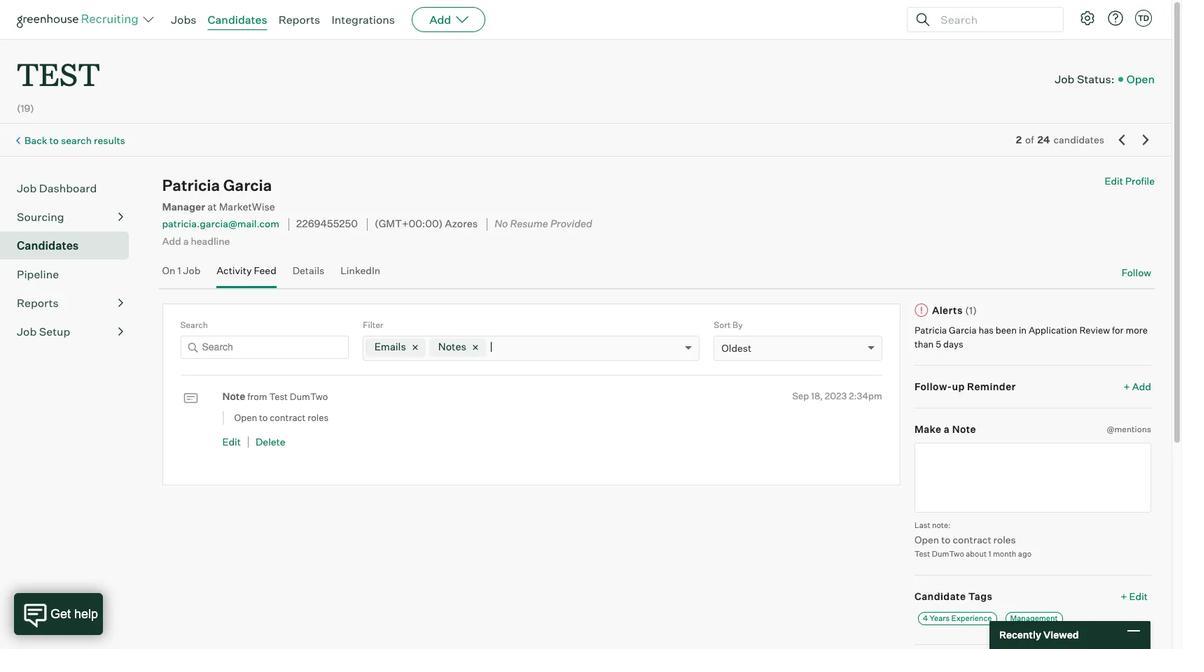 Task type: describe. For each thing, give the bounding box(es) containing it.
garcia for patricia garcia has been in application review for more than 5 days
[[949, 325, 977, 336]]

td
[[1138, 13, 1149, 23]]

application
[[1029, 325, 1078, 336]]

resume
[[510, 218, 548, 231]]

activity feed
[[217, 265, 277, 277]]

1 vertical spatial note
[[952, 423, 976, 435]]

0 vertical spatial candidates link
[[208, 13, 267, 27]]

last
[[915, 521, 930, 531]]

viewed
[[1044, 630, 1079, 642]]

job for job status:
[[1055, 72, 1075, 86]]

(gmt+00:00) azores
[[375, 218, 478, 231]]

greenhouse recruiting image
[[17, 11, 143, 28]]

to for back
[[49, 134, 59, 146]]

no
[[495, 218, 508, 231]]

add button
[[412, 7, 486, 32]]

back to search results link
[[25, 134, 125, 146]]

headline
[[191, 235, 230, 247]]

sep
[[793, 391, 809, 402]]

patricia.garcia@mail.com
[[162, 218, 279, 230]]

2 horizontal spatial add
[[1132, 381, 1151, 393]]

make
[[915, 423, 942, 435]]

0 horizontal spatial contract
[[270, 412, 306, 423]]

configure image
[[1079, 10, 1096, 27]]

oldest option
[[722, 343, 752, 354]]

+ edit
[[1121, 591, 1148, 603]]

@mentions link
[[1107, 423, 1151, 436]]

0 vertical spatial candidates
[[208, 13, 267, 27]]

patricia garcia manager at marketwise
[[162, 176, 275, 214]]

details link
[[293, 265, 324, 285]]

emails
[[374, 341, 406, 354]]

test inside note from test dumtwo
[[269, 392, 288, 403]]

job for job setup
[[17, 325, 37, 339]]

alerts (1)
[[932, 304, 977, 316]]

edit link
[[222, 436, 241, 448]]

open for open
[[1127, 72, 1155, 86]]

alerts
[[932, 304, 963, 316]]

on
[[162, 265, 175, 277]]

tags
[[968, 591, 993, 603]]

edit profile
[[1105, 175, 1155, 187]]

test
[[17, 53, 100, 95]]

reminder
[[967, 381, 1016, 393]]

filter
[[363, 320, 383, 330]]

profile
[[1125, 175, 1155, 187]]

linkedin
[[341, 265, 380, 277]]

azores
[[445, 218, 478, 231]]

details
[[293, 265, 324, 277]]

back
[[25, 134, 47, 146]]

up
[[952, 381, 965, 393]]

4 years experience
[[923, 614, 992, 624]]

setup
[[39, 325, 70, 339]]

job right on
[[183, 265, 201, 277]]

at
[[208, 201, 217, 214]]

in
[[1019, 325, 1027, 336]]

has
[[979, 325, 994, 336]]

back to search results
[[25, 134, 125, 146]]

candidate tags
[[915, 591, 993, 603]]

days
[[943, 339, 964, 350]]

pipeline link
[[17, 266, 123, 283]]

to for open
[[259, 412, 268, 423]]

search
[[180, 320, 208, 330]]

patricia for patricia garcia has been in application review for more than 5 days
[[915, 325, 947, 336]]

no resume provided
[[495, 218, 592, 231]]

last note: open to contract roles test dumtwo               about 1 month               ago
[[915, 521, 1032, 559]]

more
[[1126, 325, 1148, 336]]

sourcing link
[[17, 209, 123, 226]]

garcia for patricia garcia manager at marketwise
[[223, 176, 272, 195]]

2023
[[825, 391, 847, 402]]

edit for edit link
[[222, 436, 241, 448]]

0 horizontal spatial note
[[222, 391, 245, 403]]

job for job dashboard
[[17, 182, 37, 196]]

marketwise
[[219, 201, 275, 214]]

2 horizontal spatial edit
[[1129, 591, 1148, 603]]

+ add link
[[1124, 380, 1151, 394]]

dumtwo inside last note: open to contract roles test dumtwo               about 1 month               ago
[[932, 550, 964, 559]]

review
[[1080, 325, 1110, 336]]

test link
[[17, 39, 100, 97]]

activity
[[217, 265, 252, 277]]

on 1 job link
[[162, 265, 201, 285]]

test inside last note: open to contract roles test dumtwo               about 1 month               ago
[[915, 550, 930, 559]]

about
[[966, 550, 987, 559]]

feed
[[254, 265, 277, 277]]

candidates inside candidates link
[[17, 239, 79, 253]]

years
[[930, 614, 950, 624]]

2:34pm
[[849, 391, 882, 402]]

oldest
[[722, 343, 752, 354]]

job setup
[[17, 325, 70, 339]]

0 horizontal spatial reports
[[17, 296, 59, 310]]

experience
[[952, 614, 992, 624]]

pipeline
[[17, 268, 59, 282]]

open to contract roles
[[234, 412, 329, 423]]

2
[[1016, 134, 1022, 146]]

provided
[[550, 218, 592, 231]]

note:
[[932, 521, 951, 531]]

a for make
[[944, 423, 950, 435]]

a for add
[[183, 235, 189, 247]]



Task type: vqa. For each thing, say whether or not it's contained in the screenshot.
Integrations at the top left
yes



Task type: locate. For each thing, give the bounding box(es) containing it.
1 horizontal spatial test
[[915, 550, 930, 559]]

add for add
[[429, 13, 451, 27]]

1 horizontal spatial contract
[[953, 534, 991, 546]]

0 horizontal spatial dumtwo
[[290, 392, 328, 403]]

follow-up reminder
[[915, 381, 1016, 393]]

ago
[[1018, 550, 1032, 559]]

manager
[[162, 201, 205, 214]]

td button
[[1133, 7, 1155, 29]]

2269455250
[[296, 218, 358, 231]]

2 horizontal spatial open
[[1127, 72, 1155, 86]]

1 vertical spatial edit
[[222, 436, 241, 448]]

garcia
[[223, 176, 272, 195], [949, 325, 977, 336]]

0 horizontal spatial add
[[162, 235, 181, 247]]

2 vertical spatial open
[[915, 534, 939, 546]]

None text field
[[915, 443, 1151, 513]]

job up sourcing
[[17, 182, 37, 196]]

1 horizontal spatial to
[[259, 412, 268, 423]]

0 vertical spatial dumtwo
[[290, 392, 328, 403]]

open down the last
[[915, 534, 939, 546]]

make a note
[[915, 423, 976, 435]]

garcia up days
[[949, 325, 977, 336]]

1 inside last note: open to contract roles test dumtwo               about 1 month               ago
[[989, 550, 991, 559]]

0 horizontal spatial open
[[234, 412, 257, 423]]

dashboard
[[39, 182, 97, 196]]

0 vertical spatial +
[[1124, 381, 1130, 393]]

of
[[1025, 134, 1034, 146]]

add inside popup button
[[429, 13, 451, 27]]

to inside last note: open to contract roles test dumtwo               about 1 month               ago
[[941, 534, 951, 546]]

0 horizontal spatial candidates link
[[17, 238, 123, 254]]

patricia inside the patricia garcia manager at marketwise
[[162, 176, 220, 195]]

0 vertical spatial add
[[429, 13, 451, 27]]

candidate
[[915, 591, 966, 603]]

delete link
[[256, 436, 285, 448]]

0 vertical spatial a
[[183, 235, 189, 247]]

dumtwo inside note from test dumtwo
[[290, 392, 328, 403]]

2 horizontal spatial to
[[941, 534, 951, 546]]

contract inside last note: open to contract roles test dumtwo               about 1 month               ago
[[953, 534, 991, 546]]

1 vertical spatial dumtwo
[[932, 550, 964, 559]]

candidates link down sourcing link
[[17, 238, 123, 254]]

add for add a headline
[[162, 235, 181, 247]]

month
[[993, 550, 1017, 559]]

@mentions
[[1107, 424, 1151, 435]]

None field
[[491, 337, 495, 361]]

0 horizontal spatial patricia
[[162, 176, 220, 195]]

1 horizontal spatial a
[[944, 423, 950, 435]]

management
[[1010, 614, 1058, 624]]

1 horizontal spatial roles
[[994, 534, 1016, 546]]

candidates
[[208, 13, 267, 27], [17, 239, 79, 253]]

add
[[429, 13, 451, 27], [162, 235, 181, 247], [1132, 381, 1151, 393]]

open inside last note: open to contract roles test dumtwo               about 1 month               ago
[[915, 534, 939, 546]]

1 vertical spatial contract
[[953, 534, 991, 546]]

0 horizontal spatial test
[[269, 392, 288, 403]]

1 vertical spatial reports link
[[17, 295, 123, 312]]

dumtwo left about at the right of the page
[[932, 550, 964, 559]]

patricia for patricia garcia manager at marketwise
[[162, 176, 220, 195]]

garcia inside the patricia garcia manager at marketwise
[[223, 176, 272, 195]]

search
[[61, 134, 92, 146]]

job left status:
[[1055, 72, 1075, 86]]

a left headline
[[183, 235, 189, 247]]

1 vertical spatial roles
[[994, 534, 1016, 546]]

1
[[177, 265, 181, 277], [989, 550, 991, 559]]

+ add
[[1124, 381, 1151, 393]]

1 horizontal spatial candidates link
[[208, 13, 267, 27]]

job left setup
[[17, 325, 37, 339]]

1 vertical spatial open
[[234, 412, 257, 423]]

than
[[915, 339, 934, 350]]

1 horizontal spatial dumtwo
[[932, 550, 964, 559]]

test up the open to contract roles
[[269, 392, 288, 403]]

(1)
[[965, 304, 977, 316]]

0 vertical spatial open
[[1127, 72, 1155, 86]]

0 horizontal spatial candidates
[[17, 239, 79, 253]]

garcia up marketwise
[[223, 176, 272, 195]]

reports link
[[279, 13, 320, 27], [17, 295, 123, 312]]

candidates right jobs link
[[208, 13, 267, 27]]

0 horizontal spatial reports link
[[17, 295, 123, 312]]

1 horizontal spatial open
[[915, 534, 939, 546]]

sort
[[714, 320, 731, 330]]

patricia up manager
[[162, 176, 220, 195]]

contract up about at the right of the page
[[953, 534, 991, 546]]

+ for + edit
[[1121, 591, 1127, 603]]

0 vertical spatial roles
[[308, 412, 329, 423]]

+ edit link
[[1117, 588, 1151, 607]]

sep 18, 2023 2:34pm
[[793, 391, 882, 402]]

0 vertical spatial to
[[49, 134, 59, 146]]

activity feed link
[[217, 265, 277, 285]]

1 horizontal spatial edit
[[1105, 175, 1123, 187]]

0 vertical spatial note
[[222, 391, 245, 403]]

1 vertical spatial +
[[1121, 591, 1127, 603]]

2 vertical spatial edit
[[1129, 591, 1148, 603]]

a right make at the bottom of page
[[944, 423, 950, 435]]

0 vertical spatial contract
[[270, 412, 306, 423]]

job
[[1055, 72, 1075, 86], [17, 182, 37, 196], [183, 265, 201, 277], [17, 325, 37, 339]]

1 vertical spatial candidates
[[17, 239, 79, 253]]

notes
[[438, 341, 466, 354]]

open down "from"
[[234, 412, 257, 423]]

test
[[269, 392, 288, 403], [915, 550, 930, 559]]

follow-
[[915, 381, 952, 393]]

0 vertical spatial garcia
[[223, 176, 272, 195]]

1 vertical spatial 1
[[989, 550, 991, 559]]

note right make at the bottom of page
[[952, 423, 976, 435]]

1 horizontal spatial garcia
[[949, 325, 977, 336]]

roles inside last note: open to contract roles test dumtwo               about 1 month               ago
[[994, 534, 1016, 546]]

roles down note from test dumtwo
[[308, 412, 329, 423]]

candidates down sourcing
[[17, 239, 79, 253]]

0 vertical spatial reports
[[279, 13, 320, 27]]

results
[[94, 134, 125, 146]]

sourcing
[[17, 210, 64, 224]]

been
[[996, 325, 1017, 336]]

patricia inside patricia garcia has been in application review for more than 5 days
[[915, 325, 947, 336]]

+ for + add
[[1124, 381, 1130, 393]]

1 horizontal spatial add
[[429, 13, 451, 27]]

1 vertical spatial test
[[915, 550, 930, 559]]

0 horizontal spatial 1
[[177, 265, 181, 277]]

0 vertical spatial patricia
[[162, 176, 220, 195]]

2 vertical spatial to
[[941, 534, 951, 546]]

edit for edit profile
[[1105, 175, 1123, 187]]

1 vertical spatial patricia
[[915, 325, 947, 336]]

0 horizontal spatial to
[[49, 134, 59, 146]]

to right back on the left
[[49, 134, 59, 146]]

reports down pipeline
[[17, 296, 59, 310]]

job dashboard
[[17, 182, 97, 196]]

jobs link
[[171, 13, 196, 27]]

a
[[183, 235, 189, 247], [944, 423, 950, 435]]

Search text field
[[937, 9, 1051, 30], [180, 336, 349, 359]]

0 vertical spatial edit
[[1105, 175, 1123, 187]]

job setup link
[[17, 324, 123, 341]]

open right status:
[[1127, 72, 1155, 86]]

1 vertical spatial candidates link
[[17, 238, 123, 254]]

1 right about at the right of the page
[[989, 550, 991, 559]]

follow
[[1122, 267, 1151, 279]]

reports left integrations link
[[279, 13, 320, 27]]

1 horizontal spatial search text field
[[937, 9, 1051, 30]]

contract down note from test dumtwo
[[270, 412, 306, 423]]

1 horizontal spatial candidates
[[208, 13, 267, 27]]

job dashboard link
[[17, 180, 123, 197]]

by
[[733, 320, 743, 330]]

0 horizontal spatial roles
[[308, 412, 329, 423]]

candidates
[[1054, 134, 1105, 146]]

0 vertical spatial reports link
[[279, 13, 320, 27]]

sort by
[[714, 320, 743, 330]]

contract
[[270, 412, 306, 423], [953, 534, 991, 546]]

edit
[[1105, 175, 1123, 187], [222, 436, 241, 448], [1129, 591, 1148, 603]]

delete
[[256, 436, 285, 448]]

0 vertical spatial test
[[269, 392, 288, 403]]

1 vertical spatial reports
[[17, 296, 59, 310]]

patricia up than
[[915, 325, 947, 336]]

jobs
[[171, 13, 196, 27]]

candidates link right jobs link
[[208, 13, 267, 27]]

follow link
[[1122, 266, 1151, 280]]

integrations link
[[332, 13, 395, 27]]

4 years experience link
[[918, 613, 997, 626]]

to down "from"
[[259, 412, 268, 423]]

1 vertical spatial to
[[259, 412, 268, 423]]

roles up month
[[994, 534, 1016, 546]]

to down note:
[[941, 534, 951, 546]]

recently viewed
[[999, 630, 1079, 642]]

1 vertical spatial garcia
[[949, 325, 977, 336]]

18,
[[811, 391, 823, 402]]

1 vertical spatial search text field
[[180, 336, 349, 359]]

2 vertical spatial add
[[1132, 381, 1151, 393]]

patricia.garcia@mail.com link
[[162, 218, 279, 230]]

reports link left integrations link
[[279, 13, 320, 27]]

1 right on
[[177, 265, 181, 277]]

job status:
[[1055, 72, 1115, 86]]

test down the last
[[915, 550, 930, 559]]

1 vertical spatial add
[[162, 235, 181, 247]]

1 horizontal spatial note
[[952, 423, 976, 435]]

dumtwo up the open to contract roles
[[290, 392, 328, 403]]

status:
[[1077, 72, 1115, 86]]

1 horizontal spatial 1
[[989, 550, 991, 559]]

1 horizontal spatial patricia
[[915, 325, 947, 336]]

from
[[247, 392, 267, 403]]

linkedin link
[[341, 265, 380, 285]]

reports link down pipeline link
[[17, 295, 123, 312]]

(gmt+00:00)
[[375, 218, 443, 231]]

2 of 24 candidates
[[1016, 134, 1105, 146]]

0 vertical spatial search text field
[[937, 9, 1051, 30]]

dumtwo
[[290, 392, 328, 403], [932, 550, 964, 559]]

roles
[[308, 412, 329, 423], [994, 534, 1016, 546]]

0 horizontal spatial garcia
[[223, 176, 272, 195]]

0 horizontal spatial edit
[[222, 436, 241, 448]]

garcia inside patricia garcia has been in application review for more than 5 days
[[949, 325, 977, 336]]

1 vertical spatial a
[[944, 423, 950, 435]]

note left "from"
[[222, 391, 245, 403]]

+
[[1124, 381, 1130, 393], [1121, 591, 1127, 603]]

1 horizontal spatial reports
[[279, 13, 320, 27]]

0 horizontal spatial search text field
[[180, 336, 349, 359]]

0 horizontal spatial a
[[183, 235, 189, 247]]

1 horizontal spatial reports link
[[279, 13, 320, 27]]

note
[[222, 391, 245, 403], [952, 423, 976, 435]]

management link
[[1005, 613, 1063, 626]]

0 vertical spatial 1
[[177, 265, 181, 277]]

on 1 job
[[162, 265, 201, 277]]

open for open to contract roles
[[234, 412, 257, 423]]



